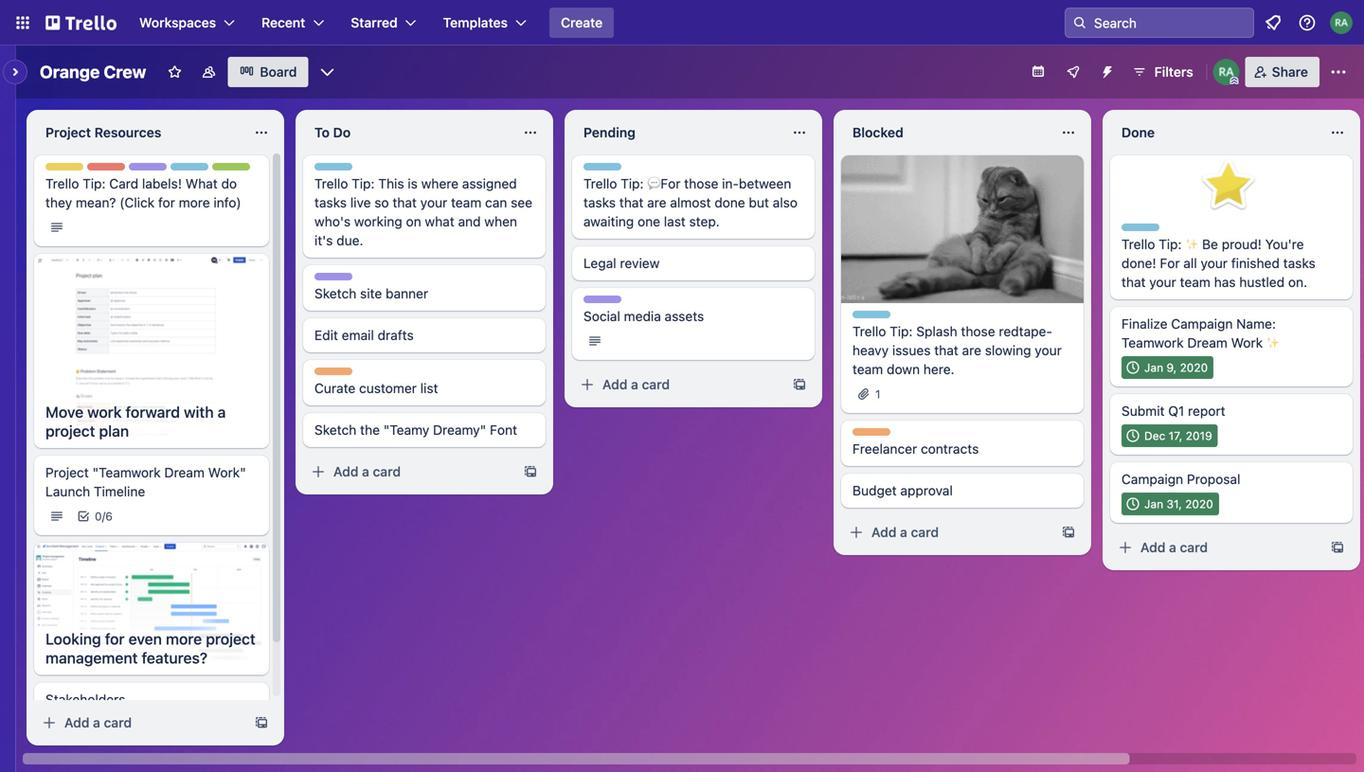 Task type: describe. For each thing, give the bounding box(es) containing it.
more inside looking for even more project management features?
[[166, 630, 202, 648]]

add for trello tip: 💬for those in-between tasks that are almost done but also awaiting one last step.
[[603, 377, 628, 392]]

trello tip: ✨ be proud! you're done! for all your finished tasks that your team has hustled on. link
[[1122, 235, 1342, 292]]

card down the approval
[[911, 525, 939, 540]]

here.
[[924, 362, 955, 377]]

pending
[[584, 125, 636, 140]]

finalize campaign name: teamwork dream work ✨ link
[[1122, 315, 1342, 353]]

Blocked text field
[[842, 118, 1050, 148]]

to do
[[315, 125, 351, 140]]

add down budget
[[872, 525, 897, 540]]

but
[[749, 195, 769, 210]]

Done text field
[[1111, 118, 1319, 148]]

submit q1 report link
[[1122, 402, 1342, 421]]

back to home image
[[45, 8, 117, 38]]

✨ inside trello tip trello tip: ✨ be proud! you're done! for all your finished tasks that your team has hustled on.
[[1186, 236, 1199, 252]]

do
[[221, 176, 237, 191]]

halp
[[212, 164, 237, 177]]

all
[[1184, 255, 1198, 271]]

campaign inside finalize campaign name: teamwork dream work ✨
[[1172, 316, 1233, 332]]

ruby anderson (rubyanderson7) image
[[1331, 11, 1353, 34]]

add a card for trello tip: this is where assigned tasks live so that your team can see who's working on what and when it's due.
[[334, 464, 401, 480]]

see
[[511, 195, 533, 210]]

Search field
[[1088, 9, 1254, 37]]

trello tip: splash those redtape- heavy issues that are slowing your team down here. link
[[853, 322, 1073, 379]]

and
[[458, 214, 481, 229]]

banner
[[386, 286, 429, 301]]

list
[[421, 381, 438, 396]]

trello tip: this is where assigned tasks live so that your team can see who's working on what and when it's due. link
[[315, 174, 535, 250]]

on.
[[1289, 274, 1308, 290]]

primary element
[[0, 0, 1365, 45]]

0
[[95, 510, 102, 523]]

color: sky, title: "trello tip" element for trello tip: 💬for those in-between tasks that are almost done but also awaiting one last step.
[[584, 163, 635, 177]]

a for blocked
[[900, 525, 908, 540]]

your down for
[[1150, 274, 1177, 290]]

team for social
[[625, 297, 654, 310]]

color: sky, title: "trello tip" element for trello tip: ✨ be proud! you're done! for all your finished tasks that your team has hustled on.
[[1122, 224, 1173, 238]]

those for almost
[[684, 176, 719, 191]]

add for trello tip: card labels! what do they mean? (click for more info)
[[64, 715, 90, 731]]

starred button
[[340, 8, 428, 38]]

they
[[45, 195, 72, 210]]

recent button
[[250, 8, 336, 38]]

create from template… image for done
[[1331, 540, 1346, 555]]

add a card down budget approval
[[872, 525, 939, 540]]

move work forward with a project plan link
[[34, 395, 269, 448]]

proud!
[[1222, 236, 1262, 252]]

a for to do
[[362, 464, 370, 480]]

tasks inside trello tip trello tip: ✨ be proud! you're done! for all your finished tasks that your team has hustled on.
[[1284, 255, 1316, 271]]

customer
[[359, 381, 417, 396]]

tasks for that
[[584, 195, 616, 210]]

social media assets link
[[584, 307, 804, 326]]

working
[[354, 214, 403, 229]]

that inside 'trello tip trello tip: 💬for those in-between tasks that are almost done but also awaiting one last step.'
[[620, 195, 644, 210]]

trello tip trello tip: 💬for those in-between tasks that are almost done but also awaiting one last step.
[[584, 164, 798, 229]]

6
[[105, 510, 113, 523]]

team inside trello tip trello tip: ✨ be proud! you're done! for all your finished tasks that your team has hustled on.
[[1180, 274, 1211, 290]]

down
[[887, 362, 920, 377]]

add a card button for trello tip: this is where assigned tasks live so that your team can see who's working on what and when it's due.
[[303, 457, 516, 487]]

also
[[773, 195, 798, 210]]

add a card button down jan 31, 2020
[[1111, 533, 1323, 563]]

that inside trello tip trello tip: ✨ be proud! you're done! for all your finished tasks that your team has hustled on.
[[1122, 274, 1146, 290]]

"teamwork
[[92, 465, 161, 480]]

color: purple, title: "design team" element for sketch site banner
[[315, 273, 385, 287]]

tip for trello tip: 💬for those in-between tasks that are almost done but also awaiting one last step.
[[617, 164, 635, 177]]

0 vertical spatial team
[[170, 164, 199, 177]]

one
[[638, 214, 661, 229]]

work
[[87, 403, 122, 421]]

Dec 17, 2019 checkbox
[[1122, 425, 1218, 447]]

legal review
[[584, 255, 660, 271]]

color: purple, title: "design team" element for social media assets
[[584, 296, 654, 310]]

freelancer contracts
[[853, 441, 979, 457]]

report
[[1188, 403, 1226, 419]]

be
[[1203, 236, 1219, 252]]

create
[[561, 15, 603, 30]]

workspace visible image
[[201, 64, 216, 80]]

stakeholders link
[[45, 691, 258, 709]]

create from template… image for legal review
[[792, 377, 807, 392]]

work"
[[208, 465, 246, 480]]

a for pending
[[631, 377, 639, 392]]

add a card down 31,
[[1141, 540, 1208, 555]]

card for trello tip: this is where assigned tasks live so that your team can see who's working on what and when it's due.
[[373, 464, 401, 480]]

share
[[1272, 64, 1309, 80]]

color: sky, title: "trello tip" element for trello tip: splash those redtape- heavy issues that are slowing your team down here.
[[853, 311, 904, 325]]

assigned
[[462, 176, 517, 191]]

to
[[315, 125, 330, 140]]

1
[[876, 388, 881, 401]]

a inside move work forward with a project plan
[[218, 403, 226, 421]]

finished
[[1232, 255, 1280, 271]]

media
[[624, 308, 661, 324]]

orange crew
[[40, 62, 146, 82]]

curate customer list
[[315, 381, 438, 396]]

board link
[[228, 57, 308, 87]]

you're
[[1266, 236, 1305, 252]]

tip inside trello tip trello tip: splash those redtape- heavy issues that are slowing your team down here.
[[887, 312, 904, 325]]

are for almost
[[647, 195, 667, 210]]

last
[[664, 214, 686, 229]]

your inside trello tip trello tip: this is where assigned tasks live so that your team can see who's working on what and when it's due.
[[421, 195, 448, 210]]

power ups image
[[1066, 64, 1081, 80]]

looking for even more project management features?
[[45, 630, 256, 667]]

it's
[[315, 233, 333, 248]]

Project Resources text field
[[34, 118, 243, 148]]

open information menu image
[[1298, 13, 1317, 32]]

project for project "teamwork dream work" launch timeline
[[45, 465, 89, 480]]

project "teamwork dream work" launch timeline link
[[45, 463, 258, 501]]

dreamy"
[[433, 422, 486, 438]]

project "teamwork dream work" launch timeline
[[45, 465, 246, 499]]

move
[[45, 403, 84, 421]]

can
[[485, 195, 507, 210]]

when
[[485, 214, 517, 229]]

what
[[186, 176, 218, 191]]

create button
[[550, 8, 614, 38]]

trello tip halp
[[171, 164, 237, 177]]

star or unstar board image
[[167, 64, 182, 80]]

board
[[260, 64, 297, 80]]

awaiting
[[584, 214, 634, 229]]

sketch inside design team sketch site banner
[[315, 286, 357, 301]]

project inside move work forward with a project plan
[[45, 422, 95, 440]]

curate
[[315, 381, 356, 396]]

email
[[342, 327, 374, 343]]

hustled
[[1240, 274, 1285, 290]]

2020 for campaign
[[1180, 361, 1208, 374]]

trello tip trello tip: splash those redtape- heavy issues that are slowing your team down here.
[[853, 312, 1062, 377]]

resources
[[94, 125, 161, 140]]

star image
[[1199, 155, 1260, 216]]

tip: for trello tip: this is where assigned tasks live so that your team can see who's working on what and when it's due.
[[352, 176, 375, 191]]

budget
[[853, 483, 897, 498]]

tip: inside trello tip: card labels! what do they mean? (click for more info)
[[83, 176, 106, 191]]

tasks for live
[[315, 195, 347, 210]]

trello tip trello tip: ✨ be proud! you're done! for all your finished tasks that your team has hustled on.
[[1122, 225, 1316, 290]]

tip: for trello tip: ✨ be proud! you're done! for all your finished tasks that your team has hustled on.
[[1159, 236, 1182, 252]]

contracts
[[921, 441, 979, 457]]

card for trello tip: 💬for those in-between tasks that are almost done but also awaiting one last step.
[[642, 377, 670, 392]]

team for where
[[451, 195, 482, 210]]

add down the jan 31, 2020 checkbox
[[1141, 540, 1166, 555]]

jan for finalize
[[1145, 361, 1164, 374]]

sketch site banner link
[[315, 284, 535, 303]]

proposal
[[1187, 471, 1241, 487]]

mean?
[[76, 195, 116, 210]]

Jan 9, 2020 checkbox
[[1122, 356, 1214, 379]]

freelancer contracts link
[[853, 440, 1073, 459]]



Task type: locate. For each thing, give the bounding box(es) containing it.
team left banner
[[356, 274, 385, 287]]

0 vertical spatial team
[[451, 195, 482, 210]]

team inside trello tip trello tip: splash those redtape- heavy issues that are slowing your team down here.
[[853, 362, 884, 377]]

a
[[631, 377, 639, 392], [218, 403, 226, 421], [362, 464, 370, 480], [900, 525, 908, 540], [1170, 540, 1177, 555], [93, 715, 100, 731]]

1 horizontal spatial tasks
[[584, 195, 616, 210]]

tip: for trello tip: 💬for those in-between tasks that are almost done but also awaiting one last step.
[[621, 176, 644, 191]]

1 horizontal spatial design
[[315, 274, 353, 287]]

project
[[45, 422, 95, 440], [206, 630, 256, 648]]

project resources
[[45, 125, 161, 140]]

for inside trello tip: card labels! what do they mean? (click for more info)
[[158, 195, 175, 210]]

for
[[158, 195, 175, 210], [105, 630, 125, 648]]

create from template… image for blocked
[[1061, 525, 1077, 540]]

priority
[[87, 164, 127, 177]]

0 horizontal spatial color: purple, title: "design team" element
[[129, 163, 199, 177]]

2 vertical spatial team
[[625, 297, 654, 310]]

1 vertical spatial dream
[[164, 465, 205, 480]]

timeline
[[94, 484, 145, 499]]

0 horizontal spatial ✨
[[1186, 236, 1199, 252]]

dec
[[1145, 429, 1166, 443]]

2020 right 31,
[[1186, 498, 1214, 511]]

team inside trello tip trello tip: this is where assigned tasks live so that your team can see who's working on what and when it's due.
[[451, 195, 482, 210]]

tasks inside 'trello tip trello tip: 💬for those in-between tasks that are almost done but also awaiting one last step.'
[[584, 195, 616, 210]]

tasks up on.
[[1284, 255, 1316, 271]]

0 vertical spatial create from template… image
[[792, 377, 807, 392]]

your inside trello tip trello tip: splash those redtape- heavy issues that are slowing your team down here.
[[1035, 343, 1062, 358]]

design team social media assets
[[584, 297, 704, 324]]

0 horizontal spatial design
[[129, 164, 167, 177]]

1 horizontal spatial those
[[961, 324, 996, 339]]

2 horizontal spatial team
[[625, 297, 654, 310]]

card down the
[[373, 464, 401, 480]]

color: orange, title: "one more step" element for freelancer
[[853, 428, 891, 436]]

1 vertical spatial color: orange, title: "one more step" element
[[853, 428, 891, 436]]

1 project from the top
[[45, 125, 91, 140]]

tasks up who's
[[315, 195, 347, 210]]

project up launch
[[45, 465, 89, 480]]

design inside design team sketch site banner
[[315, 274, 353, 287]]

1 jan from the top
[[1145, 361, 1164, 374]]

1 vertical spatial create from template… image
[[1331, 540, 1346, 555]]

this member is an admin of this board. image
[[1231, 77, 1239, 85]]

0 vertical spatial color: purple, title: "design team" element
[[129, 163, 199, 177]]

workspaces button
[[128, 8, 246, 38]]

dream left work
[[1188, 335, 1228, 351]]

add down stakeholders
[[64, 715, 90, 731]]

2020 for proposal
[[1186, 498, 1214, 511]]

more down what
[[179, 195, 210, 210]]

team
[[170, 164, 199, 177], [356, 274, 385, 287], [625, 297, 654, 310]]

project up features?
[[206, 630, 256, 648]]

1 horizontal spatial are
[[962, 343, 982, 358]]

add for trello tip: this is where assigned tasks live so that your team can see who's working on what and when it's due.
[[334, 464, 359, 480]]

social
[[584, 308, 621, 324]]

trello tip trello tip: this is where assigned tasks live so that your team can see who's working on what and when it's due.
[[315, 164, 533, 248]]

add a card button
[[572, 370, 785, 400], [303, 457, 516, 487], [842, 517, 1054, 548], [1111, 533, 1323, 563], [34, 708, 246, 738]]

0 horizontal spatial team
[[170, 164, 199, 177]]

color: orange, title: "one more step" element for curate
[[315, 368, 353, 375]]

work
[[1232, 335, 1263, 351]]

tip: inside trello tip trello tip: splash those redtape- heavy issues that are slowing your team down here.
[[890, 324, 913, 339]]

1 vertical spatial team
[[356, 274, 385, 287]]

that inside trello tip trello tip: this is where assigned tasks live so that your team can see who's working on what and when it's due.
[[393, 195, 417, 210]]

trello tip: card labels! what do they mean? (click for more info)
[[45, 176, 241, 210]]

card down stakeholders
[[104, 715, 132, 731]]

color: orange, title: "one more step" element up freelancer
[[853, 428, 891, 436]]

2 vertical spatial create from template… image
[[254, 716, 269, 731]]

add a card button down "teamy
[[303, 457, 516, 487]]

that inside trello tip trello tip: splash those redtape- heavy issues that are slowing your team down here.
[[935, 343, 959, 358]]

1 horizontal spatial ✨
[[1267, 335, 1280, 351]]

are for slowing
[[962, 343, 982, 358]]

2 horizontal spatial color: purple, title: "design team" element
[[584, 296, 654, 310]]

done
[[1122, 125, 1155, 140]]

forward
[[126, 403, 180, 421]]

1 vertical spatial for
[[105, 630, 125, 648]]

finalize campaign name: teamwork dream work ✨
[[1122, 316, 1280, 351]]

so
[[375, 195, 389, 210]]

0 horizontal spatial tasks
[[315, 195, 347, 210]]

edit email drafts
[[315, 327, 414, 343]]

2020 inside jan 9, 2020 option
[[1180, 361, 1208, 374]]

card for trello tip: card labels! what do they mean? (click for more info)
[[104, 715, 132, 731]]

campaign down has
[[1172, 316, 1233, 332]]

tip: up mean?
[[83, 176, 106, 191]]

1 horizontal spatial color: purple, title: "design team" element
[[315, 273, 385, 287]]

campaign up the jan 31, 2020 checkbox
[[1122, 471, 1184, 487]]

1 horizontal spatial create from template… image
[[523, 464, 538, 480]]

color: yellow, title: "copy request" element
[[45, 163, 83, 171]]

1 horizontal spatial color: orange, title: "one more step" element
[[853, 428, 891, 436]]

sketch the "teamy dreamy" font
[[315, 422, 517, 438]]

1 horizontal spatial team
[[853, 362, 884, 377]]

team left halp
[[170, 164, 199, 177]]

design for social
[[584, 297, 622, 310]]

1 vertical spatial are
[[962, 343, 982, 358]]

1 vertical spatial more
[[166, 630, 202, 648]]

those for slowing
[[961, 324, 996, 339]]

step.
[[690, 214, 720, 229]]

color: orange, title: "one more step" element up the curate
[[315, 368, 353, 375]]

tip inside trello tip trello tip: ✨ be proud! you're done! for all your finished tasks that your team has hustled on.
[[1156, 225, 1173, 238]]

Pending text field
[[572, 118, 781, 148]]

submit
[[1122, 403, 1165, 419]]

dream inside finalize campaign name: teamwork dream work ✨
[[1188, 335, 1228, 351]]

tip: left 💬for
[[621, 176, 644, 191]]

0 vertical spatial more
[[179, 195, 210, 210]]

1 vertical spatial jan
[[1145, 498, 1164, 511]]

that up here.
[[935, 343, 959, 358]]

done
[[715, 195, 746, 210]]

team for sketch
[[356, 274, 385, 287]]

"teamy
[[384, 422, 430, 438]]

tip inside trello tip trello tip: this is where assigned tasks live so that your team can see who's working on what and when it's due.
[[348, 164, 366, 177]]

tip: inside trello tip trello tip: this is where assigned tasks live so that your team can see who's working on what and when it's due.
[[352, 176, 375, 191]]

0 notifications image
[[1262, 11, 1285, 34]]

dream left work"
[[164, 465, 205, 480]]

customize views image
[[318, 63, 337, 82]]

0 vertical spatial sketch
[[315, 286, 357, 301]]

2020 inside the jan 31, 2020 checkbox
[[1186, 498, 1214, 511]]

those up slowing
[[961, 324, 996, 339]]

17,
[[1169, 429, 1183, 443]]

card down jan 31, 2020
[[1180, 540, 1208, 555]]

crew
[[104, 62, 146, 82]]

project inside project "teamwork dream work" launch timeline
[[45, 465, 89, 480]]

tip: up for
[[1159, 236, 1182, 252]]

0 horizontal spatial create from template… image
[[254, 716, 269, 731]]

add a card button down stakeholders
[[34, 708, 246, 738]]

what
[[425, 214, 455, 229]]

who's
[[315, 214, 351, 229]]

ruby anderson (rubyanderson7) image
[[1214, 59, 1240, 85]]

Board name text field
[[30, 57, 156, 87]]

more up features?
[[166, 630, 202, 648]]

tip for trello tip: this is where assigned tasks live so that your team can see who's working on what and when it's due.
[[348, 164, 366, 177]]

0 vertical spatial dream
[[1188, 335, 1228, 351]]

add a card for trello tip: card labels! what do they mean? (click for more info)
[[64, 715, 132, 731]]

for up management
[[105, 630, 125, 648]]

jan for campaign
[[1145, 498, 1164, 511]]

a down media
[[631, 377, 639, 392]]

project inside looking for even more project management features?
[[206, 630, 256, 648]]

To Do text field
[[303, 118, 512, 148]]

that down is
[[393, 195, 417, 210]]

2 vertical spatial color: purple, title: "design team" element
[[584, 296, 654, 310]]

1 vertical spatial sketch
[[315, 422, 357, 438]]

1 vertical spatial 2020
[[1186, 498, 1214, 511]]

1 horizontal spatial dream
[[1188, 335, 1228, 351]]

9,
[[1167, 361, 1177, 374]]

1 vertical spatial project
[[206, 630, 256, 648]]

project inside "text field"
[[45, 125, 91, 140]]

for
[[1160, 255, 1180, 271]]

1 vertical spatial color: purple, title: "design team" element
[[315, 273, 385, 287]]

0 horizontal spatial for
[[105, 630, 125, 648]]

those inside 'trello tip trello tip: 💬for those in-between tasks that are almost done but also awaiting one last step.'
[[684, 176, 719, 191]]

trello inside trello tip: card labels! what do they mean? (click for more info)
[[45, 176, 79, 191]]

project up color: yellow, title: "copy request" element
[[45, 125, 91, 140]]

sketch left the
[[315, 422, 357, 438]]

plan
[[99, 422, 129, 440]]

font
[[490, 422, 517, 438]]

that up one
[[620, 195, 644, 210]]

site
[[360, 286, 382, 301]]

jan 31, 2020
[[1145, 498, 1214, 511]]

sketch the "teamy dreamy" font link
[[315, 421, 535, 440]]

this
[[378, 176, 404, 191]]

✨ left be
[[1186, 236, 1199, 252]]

color: red, title: "priority" element
[[87, 163, 127, 177]]

a down 31,
[[1170, 540, 1177, 555]]

add a card button down budget approval "link"
[[842, 517, 1054, 548]]

team inside design team sketch site banner
[[356, 274, 385, 287]]

0 horizontal spatial those
[[684, 176, 719, 191]]

1 horizontal spatial create from template… image
[[1331, 540, 1346, 555]]

automation image
[[1092, 57, 1119, 83]]

curate customer list link
[[315, 379, 535, 398]]

team right social on the left of the page
[[625, 297, 654, 310]]

1 horizontal spatial for
[[158, 195, 175, 210]]

color: sky, title: "trello tip" element for trello tip: this is where assigned tasks live so that your team can see who's working on what and when it's due.
[[315, 163, 366, 177]]

1 vertical spatial create from template… image
[[523, 464, 538, 480]]

campaign
[[1172, 316, 1233, 332], [1122, 471, 1184, 487]]

calendar power-up image
[[1031, 63, 1046, 79]]

1 sketch from the top
[[315, 286, 357, 301]]

jan inside jan 9, 2020 option
[[1145, 361, 1164, 374]]

tip for trello tip: ✨ be proud! you're done! for all your finished tasks that your team has hustled on.
[[1156, 225, 1173, 238]]

teamwork
[[1122, 335, 1184, 351]]

create from template… image for move work forward with a project plan
[[254, 716, 269, 731]]

0 horizontal spatial are
[[647, 195, 667, 210]]

design team sketch site banner
[[315, 274, 429, 301]]

are inside trello tip trello tip: splash those redtape- heavy issues that are slowing your team down here.
[[962, 343, 982, 358]]

2020 right 9,
[[1180, 361, 1208, 374]]

sketch left the site
[[315, 286, 357, 301]]

project
[[45, 125, 91, 140], [45, 465, 89, 480]]

project for project resources
[[45, 125, 91, 140]]

1 vertical spatial design
[[315, 274, 353, 287]]

show menu image
[[1330, 63, 1349, 82]]

0 vertical spatial project
[[45, 125, 91, 140]]

jan left 9,
[[1145, 361, 1164, 374]]

workspaces
[[139, 15, 216, 30]]

add a card down stakeholders
[[64, 715, 132, 731]]

0 vertical spatial those
[[684, 176, 719, 191]]

team for redtape-
[[853, 362, 884, 377]]

more inside trello tip: card labels! what do they mean? (click for more info)
[[179, 195, 210, 210]]

2019
[[1186, 429, 1213, 443]]

where
[[421, 176, 459, 191]]

2 project from the top
[[45, 465, 89, 480]]

those up almost
[[684, 176, 719, 191]]

a down stakeholders
[[93, 715, 100, 731]]

color: lime, title: "halp" element
[[212, 163, 250, 177]]

2 vertical spatial team
[[853, 362, 884, 377]]

trello tip: 💬for those in-between tasks that are almost done but also awaiting one last step. link
[[584, 174, 804, 231]]

that down done!
[[1122, 274, 1146, 290]]

filters button
[[1127, 57, 1199, 87]]

2 horizontal spatial design
[[584, 297, 622, 310]]

✨
[[1186, 236, 1199, 252], [1267, 335, 1280, 351]]

1 vertical spatial campaign
[[1122, 471, 1184, 487]]

for inside looking for even more project management features?
[[105, 630, 125, 648]]

design inside the design team social media assets
[[584, 297, 622, 310]]

tip inside 'trello tip trello tip: 💬for those in-between tasks that are almost done but also awaiting one last step.'
[[617, 164, 635, 177]]

Jan 31, 2020 checkbox
[[1122, 493, 1220, 516]]

0 horizontal spatial create from template… image
[[1061, 525, 1077, 540]]

almost
[[670, 195, 711, 210]]

jan inside checkbox
[[1145, 498, 1164, 511]]

card down media
[[642, 377, 670, 392]]

color: purple, title: "design team" element
[[129, 163, 199, 177], [315, 273, 385, 287], [584, 296, 654, 310]]

tasks inside trello tip trello tip: this is where assigned tasks live so that your team can see who's working on what and when it's due.
[[315, 195, 347, 210]]

more
[[179, 195, 210, 210], [166, 630, 202, 648]]

tip: up issues
[[890, 324, 913, 339]]

your down redtape-
[[1035, 343, 1062, 358]]

are left slowing
[[962, 343, 982, 358]]

a for done
[[1170, 540, 1177, 555]]

in-
[[722, 176, 739, 191]]

search image
[[1073, 15, 1088, 30]]

a right the with
[[218, 403, 226, 421]]

your up what
[[421, 195, 448, 210]]

2 horizontal spatial tasks
[[1284, 255, 1316, 271]]

1 vertical spatial project
[[45, 465, 89, 480]]

edit
[[315, 327, 338, 343]]

add a card button for trello tip: 💬for those in-between tasks that are almost done but also awaiting one last step.
[[572, 370, 785, 400]]

color: sky, title: "trello tip" element
[[171, 163, 221, 177], [315, 163, 366, 177], [584, 163, 635, 177], [1122, 224, 1173, 238], [853, 311, 904, 325]]

create from template… image
[[792, 377, 807, 392], [523, 464, 538, 480], [254, 716, 269, 731]]

0 vertical spatial are
[[647, 195, 667, 210]]

jan left 31,
[[1145, 498, 1164, 511]]

1 vertical spatial those
[[961, 324, 996, 339]]

a for project resources
[[93, 715, 100, 731]]

labels!
[[142, 176, 182, 191]]

2 sketch from the top
[[315, 422, 357, 438]]

add a card button for trello tip: card labels! what do they mean? (click for more info)
[[34, 708, 246, 738]]

are inside 'trello tip trello tip: 💬for those in-between tasks that are almost done but also awaiting one last step.'
[[647, 195, 667, 210]]

0 vertical spatial campaign
[[1172, 316, 1233, 332]]

project down move
[[45, 422, 95, 440]]

due.
[[337, 233, 363, 248]]

add a card down media
[[603, 377, 670, 392]]

1 vertical spatial ✨
[[1267, 335, 1280, 351]]

0 vertical spatial design
[[129, 164, 167, 177]]

color: orange, title: "one more step" element
[[315, 368, 353, 375], [853, 428, 891, 436]]

templates button
[[432, 8, 538, 38]]

1 vertical spatial team
[[1180, 274, 1211, 290]]

for down labels!
[[158, 195, 175, 210]]

dream inside project "teamwork dream work" launch timeline
[[164, 465, 205, 480]]

1 horizontal spatial project
[[206, 630, 256, 648]]

1 horizontal spatial team
[[356, 274, 385, 287]]

campaign proposal link
[[1122, 470, 1342, 489]]

even
[[129, 630, 162, 648]]

2 vertical spatial design
[[584, 297, 622, 310]]

with
[[184, 403, 214, 421]]

tip:
[[83, 176, 106, 191], [352, 176, 375, 191], [621, 176, 644, 191], [1159, 236, 1182, 252], [890, 324, 913, 339]]

0 horizontal spatial dream
[[164, 465, 205, 480]]

0 horizontal spatial team
[[451, 195, 482, 210]]

splash
[[917, 324, 958, 339]]

share button
[[1246, 57, 1320, 87]]

0 horizontal spatial color: orange, title: "one more step" element
[[315, 368, 353, 375]]

tip: inside 'trello tip trello tip: 💬for those in-between tasks that are almost done but also awaiting one last step.'
[[621, 176, 644, 191]]

do
[[333, 125, 351, 140]]

0 vertical spatial project
[[45, 422, 95, 440]]

done!
[[1122, 255, 1157, 271]]

your down be
[[1201, 255, 1228, 271]]

0 vertical spatial ✨
[[1186, 236, 1199, 252]]

sketch
[[315, 286, 357, 301], [315, 422, 357, 438]]

looking for even more project management features? link
[[34, 622, 269, 675]]

card
[[109, 176, 139, 191]]

team down heavy at the top of page
[[853, 362, 884, 377]]

0 vertical spatial 2020
[[1180, 361, 1208, 374]]

0 vertical spatial jan
[[1145, 361, 1164, 374]]

design for sketch
[[315, 274, 353, 287]]

launch
[[45, 484, 90, 499]]

those inside trello tip trello tip: splash those redtape- heavy issues that are slowing your team down here.
[[961, 324, 996, 339]]

add down social on the left of the page
[[603, 377, 628, 392]]

a down budget approval
[[900, 525, 908, 540]]

0 vertical spatial color: orange, title: "one more step" element
[[315, 368, 353, 375]]

2 horizontal spatial team
[[1180, 274, 1211, 290]]

stakeholders
[[45, 692, 125, 708]]

add a card for trello tip: 💬for those in-between tasks that are almost done but also awaiting one last step.
[[603, 377, 670, 392]]

tip: up live
[[352, 176, 375, 191]]

blocked
[[853, 125, 904, 140]]

0 vertical spatial for
[[158, 195, 175, 210]]

a down the
[[362, 464, 370, 480]]

freelancer
[[853, 441, 918, 457]]

add down "sketch the "teamy dreamy" font"
[[334, 464, 359, 480]]

tip: inside trello tip trello tip: ✨ be proud! you're done! for all your finished tasks that your team has hustled on.
[[1159, 236, 1182, 252]]

team inside the design team social media assets
[[625, 297, 654, 310]]

the
[[360, 422, 380, 438]]

2 horizontal spatial create from template… image
[[792, 377, 807, 392]]

tasks up awaiting on the top of the page
[[584, 195, 616, 210]]

are down 💬for
[[647, 195, 667, 210]]

✨ down the name:
[[1267, 335, 1280, 351]]

team up the and
[[451, 195, 482, 210]]

✨ inside finalize campaign name: teamwork dream work ✨
[[1267, 335, 1280, 351]]

0 horizontal spatial project
[[45, 422, 95, 440]]

2 jan from the top
[[1145, 498, 1164, 511]]

0 vertical spatial create from template… image
[[1061, 525, 1077, 540]]

finalize
[[1122, 316, 1168, 332]]

create from template… image
[[1061, 525, 1077, 540], [1331, 540, 1346, 555]]

add a card down the
[[334, 464, 401, 480]]

add a card button down assets
[[572, 370, 785, 400]]

between
[[739, 176, 792, 191]]

dec 17, 2019
[[1145, 429, 1213, 443]]

starred
[[351, 15, 398, 30]]

templates
[[443, 15, 508, 30]]

team down all
[[1180, 274, 1211, 290]]

dream
[[1188, 335, 1228, 351], [164, 465, 205, 480]]

campaign inside campaign proposal link
[[1122, 471, 1184, 487]]



Task type: vqa. For each thing, say whether or not it's contained in the screenshot.
"slowing"
yes



